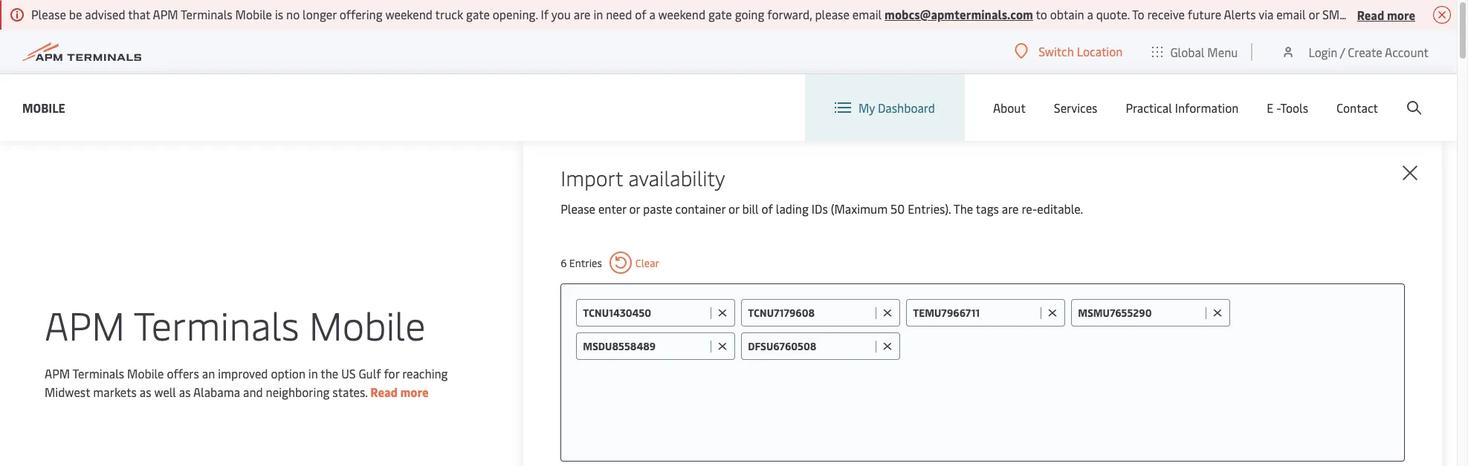 Task type: describe. For each thing, give the bounding box(es) containing it.
mobcs@apmterminals.com
[[885, 6, 1033, 22]]

and
[[243, 384, 263, 401]]

you
[[551, 6, 571, 22]]

e -tools
[[1267, 100, 1309, 116]]

going
[[735, 6, 765, 22]]

services button
[[1054, 74, 1098, 141]]

login / create account
[[1309, 43, 1429, 60]]

0 horizontal spatial or
[[629, 201, 640, 217]]

gulf
[[359, 366, 381, 382]]

terminals for apm terminals mobile offers an improved option in the us gulf for reaching midwest markets as well as alabama and neighboring states.
[[72, 366, 124, 382]]

option
[[271, 366, 306, 382]]

apm for apm terminals mobile
[[45, 299, 125, 351]]

1 as from the left
[[140, 384, 151, 401]]

for
[[384, 366, 399, 382]]

read for the read more button
[[1357, 6, 1385, 23]]

about button
[[993, 74, 1026, 141]]

midwest
[[45, 384, 90, 401]]

offers
[[167, 366, 199, 382]]

account
[[1385, 43, 1429, 60]]

50
[[891, 201, 905, 217]]

information
[[1175, 100, 1239, 116]]

editable.
[[1037, 201, 1084, 217]]

apm terminals mobile offers an improved option in the us gulf for reaching midwest markets as well as alabama and neighboring states.
[[45, 366, 448, 401]]

clear
[[636, 256, 659, 270]]

(maximum
[[831, 201, 888, 217]]

be
[[69, 6, 82, 22]]

entries
[[569, 256, 602, 270]]

no
[[286, 6, 300, 22]]

0 vertical spatial of
[[635, 6, 647, 22]]

please be advised that apm terminals mobile is no longer offering weekend truck gate opening. if you are in need of a weekend gate going forward, please email mobcs@apmterminals.com to obtain a quote. to receive future alerts via email or sms, please
[[31, 6, 1389, 22]]

my dashboard
[[859, 100, 935, 116]]

import availability
[[561, 164, 725, 192]]

0 vertical spatial in
[[594, 6, 603, 22]]

my
[[859, 100, 875, 116]]

0 vertical spatial terminals
[[181, 6, 232, 22]]

well
[[154, 384, 176, 401]]

states.
[[333, 384, 368, 401]]

login
[[1309, 43, 1338, 60]]

longer
[[303, 6, 337, 22]]

improved
[[218, 366, 268, 382]]

alabama
[[193, 384, 240, 401]]

services
[[1054, 100, 1098, 116]]

e -tools button
[[1267, 74, 1309, 141]]

the
[[321, 366, 338, 382]]

obtain
[[1050, 6, 1084, 22]]

the
[[954, 201, 973, 217]]

in inside the "apm terminals mobile offers an improved option in the us gulf for reaching midwest markets as well as alabama and neighboring states."
[[308, 366, 318, 382]]

1 horizontal spatial or
[[729, 201, 740, 217]]

contact button
[[1337, 74, 1378, 141]]

my dashboard button
[[835, 74, 935, 141]]

reaching
[[402, 366, 448, 382]]

sms,
[[1323, 6, 1349, 22]]

1 entered id text field from the top
[[583, 306, 707, 320]]

2 horizontal spatial or
[[1309, 6, 1320, 22]]

2 a from the left
[[1087, 6, 1094, 22]]

truck
[[435, 6, 463, 22]]

2 gate from the left
[[709, 6, 732, 22]]

1 please from the left
[[815, 6, 850, 22]]

menu
[[1208, 43, 1238, 60]]

receive
[[1148, 6, 1185, 22]]

practical information button
[[1126, 74, 1239, 141]]

future
[[1188, 6, 1222, 22]]

forward,
[[767, 6, 812, 22]]

read more button
[[1357, 5, 1416, 24]]

import
[[561, 164, 623, 192]]

0 vertical spatial are
[[574, 6, 591, 22]]

-
[[1277, 100, 1281, 116]]

paste
[[643, 201, 673, 217]]

practical
[[1126, 100, 1172, 116]]

switch location button
[[1015, 43, 1123, 59]]



Task type: locate. For each thing, give the bounding box(es) containing it.
0 horizontal spatial more
[[400, 384, 429, 401]]

0 horizontal spatial are
[[574, 6, 591, 22]]

apm terminals mobile
[[45, 299, 426, 351]]

1 weekend from the left
[[385, 6, 433, 22]]

0 vertical spatial please
[[31, 6, 66, 22]]

1 horizontal spatial weekend
[[658, 6, 706, 22]]

are left re-
[[1002, 201, 1019, 217]]

a
[[649, 6, 656, 22], [1087, 6, 1094, 22]]

2 vertical spatial apm
[[45, 366, 70, 382]]

0 horizontal spatial email
[[853, 6, 882, 22]]

via
[[1259, 6, 1274, 22]]

terminals up an
[[134, 299, 299, 351]]

0 vertical spatial read
[[1357, 6, 1385, 23]]

in
[[594, 6, 603, 22], [308, 366, 318, 382]]

please
[[815, 6, 850, 22], [1352, 6, 1386, 22]]

1 gate from the left
[[466, 6, 490, 22]]

2 weekend from the left
[[658, 6, 706, 22]]

read down for at bottom
[[371, 384, 398, 401]]

read
[[1357, 6, 1385, 23], [371, 384, 398, 401]]

of right need
[[635, 6, 647, 22]]

mobile inside the "apm terminals mobile offers an improved option in the us gulf for reaching midwest markets as well as alabama and neighboring states."
[[127, 366, 164, 382]]

read more for the read more button
[[1357, 6, 1416, 23]]

to
[[1036, 6, 1047, 22]]

more down reaching
[[400, 384, 429, 401]]

apm inside the "apm terminals mobile offers an improved option in the us gulf for reaching midwest markets as well as alabama and neighboring states."
[[45, 366, 70, 382]]

0 horizontal spatial read
[[371, 384, 398, 401]]

tools
[[1281, 100, 1309, 116]]

Entered ID text field
[[748, 306, 872, 320], [913, 306, 1037, 320], [1078, 306, 1202, 320], [748, 340, 872, 354]]

1 horizontal spatial please
[[1352, 6, 1386, 22]]

0 horizontal spatial a
[[649, 6, 656, 22]]

2 email from the left
[[1277, 6, 1306, 22]]

read more up login / create account
[[1357, 6, 1416, 23]]

please for please be advised that apm terminals mobile is no longer offering weekend truck gate opening. if you are in need of a weekend gate going forward, please email mobcs@apmterminals.com to obtain a quote. to receive future alerts via email or sms, please
[[31, 6, 66, 22]]

1 horizontal spatial are
[[1002, 201, 1019, 217]]

login / create account link
[[1281, 30, 1429, 74]]

read more down for at bottom
[[371, 384, 429, 401]]

read more for read more link
[[371, 384, 429, 401]]

1 horizontal spatial more
[[1387, 6, 1416, 23]]

contact
[[1337, 100, 1378, 116]]

weekend right need
[[658, 6, 706, 22]]

or
[[1309, 6, 1320, 22], [629, 201, 640, 217], [729, 201, 740, 217]]

2 please from the left
[[1352, 6, 1386, 22]]

1 vertical spatial in
[[308, 366, 318, 382]]

read for read more link
[[371, 384, 398, 401]]

a right need
[[649, 6, 656, 22]]

1 vertical spatial are
[[1002, 201, 1019, 217]]

apm for apm terminals mobile offers an improved option in the us gulf for reaching midwest markets as well as alabama and neighboring states.
[[45, 366, 70, 382]]

1 horizontal spatial in
[[594, 6, 603, 22]]

please down import
[[561, 201, 596, 217]]

switch location
[[1039, 43, 1123, 59]]

an
[[202, 366, 215, 382]]

/
[[1340, 43, 1345, 60]]

read more
[[1357, 6, 1416, 23], [371, 384, 429, 401]]

if
[[541, 6, 549, 22]]

as down offers
[[179, 384, 191, 401]]

apm
[[153, 6, 178, 22], [45, 299, 125, 351], [45, 366, 70, 382]]

please for please enter or paste container or bill of lading ids (maximum 50 entries). the tags are re-editable.
[[561, 201, 596, 217]]

1 horizontal spatial read
[[1357, 6, 1385, 23]]

in left need
[[594, 6, 603, 22]]

container
[[676, 201, 726, 217]]

please right forward,
[[815, 6, 850, 22]]

1 vertical spatial terminals
[[134, 299, 299, 351]]

1 horizontal spatial read more
[[1357, 6, 1416, 23]]

0 vertical spatial more
[[1387, 6, 1416, 23]]

quote. to
[[1096, 6, 1145, 22]]

close alert image
[[1433, 6, 1451, 24]]

1 vertical spatial please
[[561, 201, 596, 217]]

6
[[561, 256, 567, 270]]

please right the sms,
[[1352, 6, 1386, 22]]

1 horizontal spatial a
[[1087, 6, 1094, 22]]

switch
[[1039, 43, 1074, 59]]

2 as from the left
[[179, 384, 191, 401]]

location
[[1077, 43, 1123, 59]]

markets
[[93, 384, 137, 401]]

or left the sms,
[[1309, 6, 1320, 22]]

read right the sms,
[[1357, 6, 1385, 23]]

availability
[[628, 164, 725, 192]]

1 horizontal spatial as
[[179, 384, 191, 401]]

2 entered id text field from the top
[[583, 340, 707, 354]]

1 vertical spatial apm
[[45, 299, 125, 351]]

1 vertical spatial entered id text field
[[583, 340, 707, 354]]

bill
[[742, 201, 759, 217]]

terminals inside the "apm terminals mobile offers an improved option in the us gulf for reaching midwest markets as well as alabama and neighboring states."
[[72, 366, 124, 382]]

that
[[128, 6, 150, 22]]

2 vertical spatial terminals
[[72, 366, 124, 382]]

read more link
[[371, 384, 429, 401]]

please enter or paste container or bill of lading ids (maximum 50 entries). the tags are re-editable.
[[561, 201, 1084, 217]]

global menu button
[[1138, 29, 1253, 74]]

a right obtain
[[1087, 6, 1094, 22]]

more inside button
[[1387, 6, 1416, 23]]

gate
[[466, 6, 490, 22], [709, 6, 732, 22]]

e
[[1267, 100, 1274, 116]]

global menu
[[1171, 43, 1238, 60]]

are right you
[[574, 6, 591, 22]]

more
[[1387, 6, 1416, 23], [400, 384, 429, 401]]

0 horizontal spatial gate
[[466, 6, 490, 22]]

us
[[341, 366, 356, 382]]

global
[[1171, 43, 1205, 60]]

create
[[1348, 43, 1383, 60]]

offering
[[340, 6, 383, 22]]

1 vertical spatial read
[[371, 384, 398, 401]]

terminals for apm terminals mobile
[[134, 299, 299, 351]]

terminals right that
[[181, 6, 232, 22]]

or left bill
[[729, 201, 740, 217]]

is
[[275, 6, 283, 22]]

alerts
[[1224, 6, 1256, 22]]

re-
[[1022, 201, 1037, 217]]

as left well
[[140, 384, 151, 401]]

lading
[[776, 201, 809, 217]]

about
[[993, 100, 1026, 116]]

6 entries
[[561, 256, 602, 270]]

clear button
[[610, 252, 659, 274]]

terminals
[[181, 6, 232, 22], [134, 299, 299, 351], [72, 366, 124, 382]]

enter
[[598, 201, 627, 217]]

email
[[853, 6, 882, 22], [1277, 6, 1306, 22]]

opening.
[[493, 6, 538, 22]]

0 horizontal spatial read more
[[371, 384, 429, 401]]

1 horizontal spatial email
[[1277, 6, 1306, 22]]

please left be
[[31, 6, 66, 22]]

gate left going at right top
[[709, 6, 732, 22]]

gate right truck
[[466, 6, 490, 22]]

advised
[[85, 6, 125, 22]]

tags
[[976, 201, 999, 217]]

0 vertical spatial entered id text field
[[583, 306, 707, 320]]

or right enter
[[629, 201, 640, 217]]

1 vertical spatial of
[[762, 201, 773, 217]]

practical information
[[1126, 100, 1239, 116]]

more for read more link
[[400, 384, 429, 401]]

mobile link
[[22, 99, 65, 117]]

of
[[635, 6, 647, 22], [762, 201, 773, 217]]

are
[[574, 6, 591, 22], [1002, 201, 1019, 217]]

Entered ID text field
[[583, 306, 707, 320], [583, 340, 707, 354]]

1 a from the left
[[649, 6, 656, 22]]

0 horizontal spatial of
[[635, 6, 647, 22]]

0 horizontal spatial in
[[308, 366, 318, 382]]

0 vertical spatial read more
[[1357, 6, 1416, 23]]

more up account
[[1387, 6, 1416, 23]]

weekend
[[385, 6, 433, 22], [658, 6, 706, 22]]

0 horizontal spatial please
[[815, 6, 850, 22]]

1 horizontal spatial of
[[762, 201, 773, 217]]

mobile
[[235, 6, 272, 22], [22, 99, 65, 116], [309, 299, 426, 351], [127, 366, 164, 382]]

terminals up markets
[[72, 366, 124, 382]]

0 horizontal spatial weekend
[[385, 6, 433, 22]]

mobcs@apmterminals.com link
[[885, 6, 1033, 22]]

neighboring
[[266, 384, 330, 401]]

1 vertical spatial more
[[400, 384, 429, 401]]

ids
[[812, 201, 828, 217]]

more for the read more button
[[1387, 6, 1416, 23]]

need
[[606, 6, 632, 22]]

1 vertical spatial read more
[[371, 384, 429, 401]]

entries).
[[908, 201, 951, 217]]

weekend left truck
[[385, 6, 433, 22]]

in left the
[[308, 366, 318, 382]]

1 horizontal spatial please
[[561, 201, 596, 217]]

please
[[31, 6, 66, 22], [561, 201, 596, 217]]

read inside button
[[1357, 6, 1385, 23]]

0 horizontal spatial please
[[31, 6, 66, 22]]

1 email from the left
[[853, 6, 882, 22]]

0 vertical spatial apm
[[153, 6, 178, 22]]

of right bill
[[762, 201, 773, 217]]

0 horizontal spatial as
[[140, 384, 151, 401]]

dashboard
[[878, 100, 935, 116]]

1 horizontal spatial gate
[[709, 6, 732, 22]]



Task type: vqa. For each thing, say whether or not it's contained in the screenshot.
the Check at top left
no



